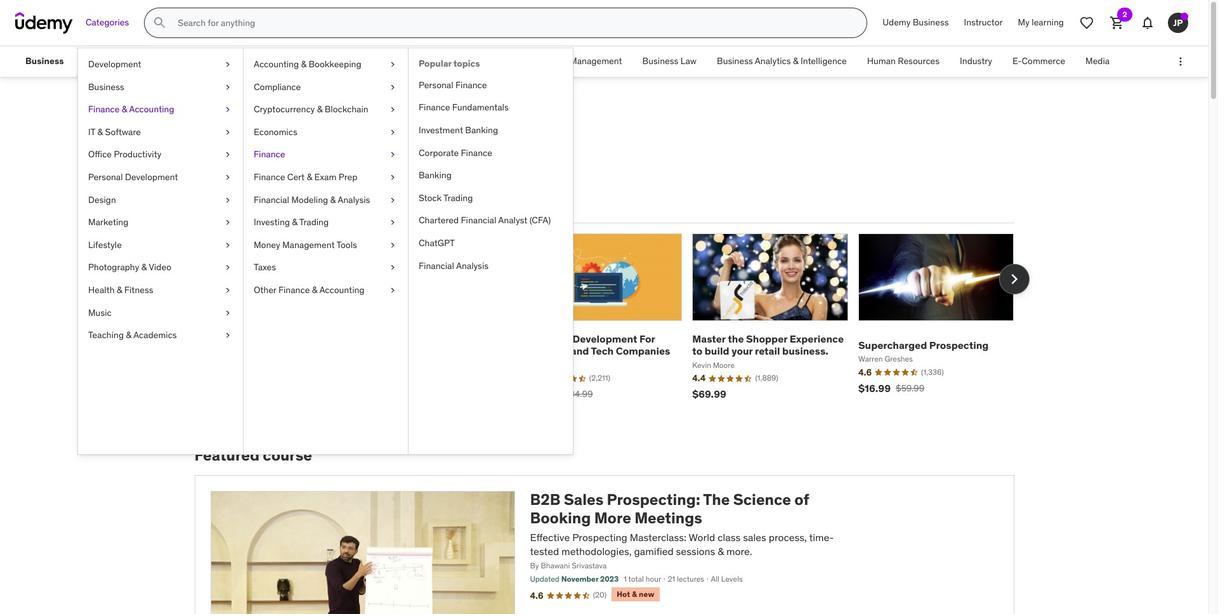 Task type: locate. For each thing, give the bounding box(es) containing it.
business strategy
[[383, 55, 455, 67]]

banking link
[[409, 164, 573, 187]]

teaching
[[88, 329, 124, 341]]

shopping cart with 2 items image
[[1110, 15, 1125, 30]]

popular
[[223, 200, 261, 213]]

xsmall image inside lifestyle link
[[223, 239, 233, 252]]

2 vertical spatial accounting
[[319, 284, 365, 296]]

personal finance link
[[409, 74, 573, 97]]

personal finance
[[419, 79, 487, 91]]

xsmall image inside photography & video link
[[223, 262, 233, 274]]

personal for personal development
[[88, 171, 123, 183]]

xsmall image for cryptocurrency & blockchain
[[388, 104, 398, 116]]

law
[[681, 55, 697, 67]]

to left build
[[693, 345, 703, 357]]

1 vertical spatial personal
[[88, 171, 123, 183]]

and
[[571, 345, 589, 357]]

2 vertical spatial sales
[[564, 490, 604, 510]]

accounting up compliance
[[254, 58, 299, 70]]

personal up design
[[88, 171, 123, 183]]

cryptocurrency
[[254, 104, 315, 115]]

& down trending
[[292, 216, 298, 228]]

your
[[732, 345, 753, 357]]

xsmall image inside office productivity link
[[223, 149, 233, 161]]

xsmall image for finance
[[388, 149, 398, 161]]

xsmall image inside finance cert & exam prep link
[[388, 171, 398, 184]]

industry
[[960, 55, 992, 67]]

sales up compliance link
[[341, 55, 362, 67]]

design
[[88, 194, 116, 205]]

xsmall image inside the taxes link
[[388, 262, 398, 274]]

xsmall image
[[388, 81, 398, 93], [223, 104, 233, 116], [388, 126, 398, 139], [223, 149, 233, 161], [223, 171, 233, 184], [388, 194, 398, 206], [388, 262, 398, 274], [388, 284, 398, 297], [223, 307, 233, 319], [223, 329, 233, 342]]

business link down udemy image
[[15, 46, 74, 77]]

(cfa)
[[530, 215, 551, 226]]

fundamentals
[[452, 102, 509, 113]]

21 lectures
[[668, 574, 705, 584]]

1 vertical spatial accounting
[[129, 104, 174, 115]]

1 horizontal spatial accounting
[[254, 58, 299, 70]]

0 vertical spatial trading
[[444, 192, 473, 204]]

finance fundamentals
[[419, 102, 509, 113]]

0 horizontal spatial financial
[[254, 194, 289, 205]]

1 horizontal spatial trading
[[444, 192, 473, 204]]

more
[[594, 508, 631, 528]]

human resources link
[[857, 46, 950, 77]]

it & software link
[[78, 121, 243, 144]]

investment banking link
[[409, 119, 573, 142]]

industry link
[[950, 46, 1003, 77]]

business left 'and'
[[527, 333, 570, 345]]

0 vertical spatial to
[[257, 162, 272, 181]]

1 horizontal spatial analysis
[[456, 260, 489, 271]]

2 horizontal spatial accounting
[[319, 284, 365, 296]]

business inside "link"
[[383, 55, 419, 67]]

you have alerts image
[[1181, 13, 1189, 20]]

featured course
[[194, 446, 312, 465]]

xsmall image inside it & software 'link'
[[223, 126, 233, 139]]

strategy
[[421, 55, 455, 67]]

xsmall image inside music link
[[223, 307, 233, 319]]

0 horizontal spatial analysis
[[338, 194, 370, 205]]

xsmall image inside accounting & bookkeeping link
[[388, 58, 398, 71]]

business link up finance & accounting
[[78, 76, 243, 98]]

management up compliance
[[268, 55, 320, 67]]

supercharged prospecting link
[[859, 339, 989, 351]]

xsmall image inside 'health & fitness' link
[[223, 284, 233, 297]]

financial up the investing in the left top of the page
[[254, 194, 289, 205]]

banking down corporate
[[419, 170, 452, 181]]

finance left cert
[[254, 171, 285, 183]]

health
[[88, 284, 115, 296]]

masterclass:
[[630, 531, 687, 544]]

1 horizontal spatial prospecting
[[930, 339, 989, 351]]

analysis down chatgpt link
[[456, 260, 489, 271]]

sales right b2b
[[564, 490, 604, 510]]

levels
[[721, 574, 743, 584]]

udemy business
[[883, 17, 949, 28]]

xsmall image inside the cryptocurrency & blockchain link
[[388, 104, 398, 116]]

srivastava
[[572, 561, 607, 571]]

1 horizontal spatial personal
[[419, 79, 453, 91]]

xsmall image inside marketing link
[[223, 216, 233, 229]]

xsmall image inside economics "link"
[[388, 126, 398, 139]]

xsmall image inside "financial modeling & analysis" link
[[388, 194, 398, 206]]

financial down chatgpt
[[419, 260, 454, 271]]

& up software on the top
[[122, 104, 127, 115]]

to
[[257, 162, 272, 181], [693, 345, 703, 357]]

1 vertical spatial analysis
[[456, 260, 489, 271]]

courses
[[252, 107, 334, 133], [194, 162, 254, 181]]

xsmall image inside personal development link
[[223, 171, 233, 184]]

2 horizontal spatial sales
[[564, 490, 604, 510]]

xsmall image for music
[[223, 307, 233, 319]]

xsmall image
[[223, 58, 233, 71], [388, 58, 398, 71], [223, 81, 233, 93], [388, 104, 398, 116], [223, 126, 233, 139], [388, 149, 398, 161], [388, 171, 398, 184], [223, 194, 233, 206], [223, 216, 233, 229], [388, 216, 398, 229], [223, 239, 233, 252], [388, 239, 398, 252], [223, 262, 233, 274], [223, 284, 233, 297]]

1 vertical spatial to
[[693, 345, 703, 357]]

music link
[[78, 302, 243, 324]]

business
[[913, 17, 949, 28], [25, 55, 64, 67], [383, 55, 419, 67], [643, 55, 679, 67], [717, 55, 753, 67], [88, 81, 124, 92], [527, 333, 570, 345]]

sales left economics
[[194, 107, 248, 133]]

xsmall image for teaching & academics
[[223, 329, 233, 342]]

management down investing & trading link
[[282, 239, 335, 250]]

0 vertical spatial financial
[[254, 194, 289, 205]]

1 vertical spatial sales
[[194, 107, 248, 133]]

business up finance & accounting
[[88, 81, 124, 92]]

0 vertical spatial sales
[[341, 55, 362, 67]]

courses to get you started
[[194, 162, 385, 181]]

communication link
[[175, 46, 258, 77]]

financial down stock trading link
[[461, 215, 496, 226]]

startups
[[527, 345, 569, 357]]

business left arrow pointing to subcategory menu links icon
[[25, 55, 64, 67]]

b2b
[[530, 490, 561, 510]]

finance down economics
[[254, 149, 285, 160]]

0 horizontal spatial accounting
[[129, 104, 174, 115]]

xsmall image inside finance & accounting link
[[223, 104, 233, 116]]

cryptocurrency & blockchain
[[254, 104, 369, 115]]

methodologies,
[[562, 545, 632, 558]]

money
[[254, 239, 280, 250]]

personal down popular
[[419, 79, 453, 91]]

it
[[88, 126, 95, 138]]

business left law
[[643, 55, 679, 67]]

& inside 'link'
[[97, 126, 103, 138]]

xsmall image for finance & accounting
[[223, 104, 233, 116]]

0 vertical spatial personal
[[419, 79, 453, 91]]

for
[[640, 333, 655, 345]]

business left analytics
[[717, 55, 753, 67]]

2 vertical spatial development
[[573, 333, 637, 345]]

1 horizontal spatial financial
[[419, 260, 454, 271]]

accounting up it & software 'link'
[[129, 104, 174, 115]]

investing & trading link
[[244, 211, 408, 234]]

& left bookkeeping
[[301, 58, 307, 70]]

0 vertical spatial courses
[[252, 107, 334, 133]]

xsmall image inside development link
[[223, 58, 233, 71]]

personal inside the "personal finance" link
[[419, 79, 453, 91]]

modeling
[[291, 194, 328, 205]]

carousel element
[[194, 233, 1030, 416]]

xsmall image inside money management tools link
[[388, 239, 398, 252]]

1 horizontal spatial to
[[693, 345, 703, 357]]

sessions
[[676, 545, 715, 558]]

photography & video link
[[78, 257, 243, 279]]

productivity
[[114, 149, 161, 160]]

meetings
[[635, 508, 702, 528]]

0 horizontal spatial trading
[[299, 216, 329, 228]]

shopper
[[746, 333, 788, 345]]

corporate finance link
[[409, 142, 573, 164]]

started
[[333, 162, 385, 181]]

finance
[[456, 79, 487, 91], [419, 102, 450, 113], [88, 104, 120, 115], [461, 147, 492, 158], [254, 149, 285, 160], [254, 171, 285, 183], [279, 284, 310, 296]]

& down class
[[718, 545, 724, 558]]

1 horizontal spatial banking
[[465, 124, 498, 136]]

xsmall image for it & software
[[223, 126, 233, 139]]

1 horizontal spatial sales
[[341, 55, 362, 67]]

analysis down prep
[[338, 194, 370, 205]]

2 horizontal spatial financial
[[461, 215, 496, 226]]

popular topics
[[419, 58, 480, 69]]

compliance link
[[244, 76, 408, 98]]

management inside 'link'
[[570, 55, 622, 67]]

0 vertical spatial prospecting
[[930, 339, 989, 351]]

xsmall image inside compliance link
[[388, 81, 398, 93]]

xsmall image inside teaching & academics link
[[223, 329, 233, 342]]

business.
[[783, 345, 829, 357]]

of
[[795, 490, 809, 510]]

e-commerce link
[[1003, 46, 1076, 77]]

analysis inside finance element
[[456, 260, 489, 271]]

development inside business development for startups and tech companies
[[573, 333, 637, 345]]

lifestyle
[[88, 239, 122, 250]]

video
[[149, 262, 171, 273]]

1 vertical spatial development
[[125, 171, 178, 183]]

xsmall image inside design link
[[223, 194, 233, 206]]

trading right stock
[[444, 192, 473, 204]]

finance cert & exam prep link
[[244, 166, 408, 189]]

personal inside personal development link
[[88, 171, 123, 183]]

investing
[[254, 216, 290, 228]]

xsmall image inside investing & trading link
[[388, 216, 398, 229]]

1 vertical spatial prospecting
[[572, 531, 627, 544]]

my
[[1018, 17, 1030, 28]]

personal for personal finance
[[419, 79, 453, 91]]

& right analytics
[[793, 55, 799, 67]]

financial for financial modeling & analysis
[[254, 194, 289, 205]]

stock trading link
[[409, 187, 573, 210]]

0 horizontal spatial sales
[[194, 107, 248, 133]]

get
[[276, 162, 300, 181]]

business development for startups and tech companies link
[[527, 333, 670, 357]]

management right project in the left top of the page
[[570, 55, 622, 67]]

xsmall image inside business 'link'
[[223, 81, 233, 93]]

0 horizontal spatial prospecting
[[572, 531, 627, 544]]

banking down fundamentals
[[465, 124, 498, 136]]

effective
[[530, 531, 570, 544]]

& right hot
[[632, 590, 637, 599]]

& right it
[[97, 126, 103, 138]]

accounting
[[254, 58, 299, 70], [129, 104, 174, 115], [319, 284, 365, 296]]

0 horizontal spatial business link
[[15, 46, 74, 77]]

finance right other on the left of page
[[279, 284, 310, 296]]

finance & accounting link
[[78, 98, 243, 121]]

november
[[561, 574, 599, 584]]

finance down the investment banking link
[[461, 147, 492, 158]]

2
[[1123, 10, 1127, 19]]

0 horizontal spatial to
[[257, 162, 272, 181]]

to left get
[[257, 162, 272, 181]]

development for business
[[573, 333, 637, 345]]

xsmall image inside "finance" link
[[388, 149, 398, 161]]

2 vertical spatial financial
[[419, 260, 454, 271]]

xsmall image inside other finance & accounting link
[[388, 284, 398, 297]]

xsmall image for development
[[223, 58, 233, 71]]

business left popular
[[383, 55, 419, 67]]

trading down financial modeling & analysis
[[299, 216, 329, 228]]

tech
[[591, 345, 614, 357]]

taxes link
[[244, 257, 408, 279]]

booking
[[530, 508, 591, 528]]

xsmall image for other finance & accounting
[[388, 284, 398, 297]]

0 vertical spatial banking
[[465, 124, 498, 136]]

next image
[[1004, 269, 1025, 289]]

taxes
[[254, 262, 276, 273]]

chatgpt link
[[409, 232, 573, 255]]

prospecting inside b2b sales prospecting: the science of booking more meetings effective prospecting masterclass: world class sales process, time- tested methodologies, gamified sessions & more. by bhawani srivastava
[[572, 531, 627, 544]]

accounting down the taxes link
[[319, 284, 365, 296]]

intelligence
[[801, 55, 847, 67]]

1 vertical spatial banking
[[419, 170, 452, 181]]

xsmall image for accounting & bookkeeping
[[388, 58, 398, 71]]

0 horizontal spatial personal
[[88, 171, 123, 183]]

marketing link
[[78, 211, 243, 234]]

world
[[689, 531, 715, 544]]

photography
[[88, 262, 139, 273]]

e-
[[1013, 55, 1022, 67]]

business development for startups and tech companies
[[527, 333, 670, 357]]

popular
[[419, 58, 452, 69]]



Task type: vqa. For each thing, say whether or not it's contained in the screenshot.
Covering Critical Workplace Skills To Technical Topics, Including Prep Content For Over 200 Industry-Recognized Certifications, Our Catalog Supports Well-Rounded Professional Development And Spans Multiple Languages.
no



Task type: describe. For each thing, give the bounding box(es) containing it.
sales inside b2b sales prospecting: the science of booking more meetings effective prospecting masterclass: world class sales process, time- tested methodologies, gamified sessions & more. by bhawani srivastava
[[564, 490, 604, 510]]

communication
[[185, 55, 248, 67]]

money management tools
[[254, 239, 357, 250]]

xsmall image for design
[[223, 194, 233, 206]]

business analytics & intelligence
[[717, 55, 847, 67]]

finance cert & exam prep
[[254, 171, 357, 183]]

4.6
[[530, 590, 544, 601]]

chatgpt
[[419, 237, 455, 249]]

jp link
[[1163, 8, 1194, 38]]

management for project management
[[570, 55, 622, 67]]

udemy
[[883, 17, 911, 28]]

office
[[88, 149, 112, 160]]

finance fundamentals link
[[409, 97, 573, 119]]

& right cert
[[307, 171, 312, 183]]

trending
[[276, 200, 319, 213]]

xsmall image for office productivity
[[223, 149, 233, 161]]

business inside business development for startups and tech companies
[[527, 333, 570, 345]]

& right health
[[117, 284, 122, 296]]

stock trading
[[419, 192, 473, 204]]

categories button
[[78, 8, 137, 38]]

finance up the it & software
[[88, 104, 120, 115]]

xsmall image for investing & trading
[[388, 216, 398, 229]]

Search for anything text field
[[175, 12, 852, 34]]

udemy image
[[15, 12, 73, 34]]

udemy business link
[[875, 8, 957, 38]]

bhawani
[[541, 561, 570, 571]]

accounting & bookkeeping link
[[244, 53, 408, 76]]

marketing
[[88, 216, 128, 228]]

xsmall image for money management tools
[[388, 239, 398, 252]]

master the shopper experience to build your retail business.
[[693, 333, 844, 357]]

finance & accounting
[[88, 104, 174, 115]]

companies
[[616, 345, 670, 357]]

0 horizontal spatial banking
[[419, 170, 452, 181]]

all levels
[[711, 574, 743, 584]]

1 horizontal spatial business link
[[78, 76, 243, 98]]

submit search image
[[153, 15, 168, 30]]

chartered
[[419, 215, 459, 226]]

hot
[[617, 590, 630, 599]]

it & software
[[88, 126, 141, 138]]

xsmall image for financial modeling & analysis
[[388, 194, 398, 206]]

xsmall image for economics
[[388, 126, 398, 139]]

analytics
[[755, 55, 791, 67]]

tools
[[337, 239, 357, 250]]

1 vertical spatial financial
[[461, 215, 496, 226]]

business right udemy at the top of page
[[913, 17, 949, 28]]

& right teaching
[[126, 329, 131, 341]]

new
[[639, 590, 655, 599]]

sales for sales courses
[[194, 107, 248, 133]]

entrepreneurship
[[96, 55, 165, 67]]

more subcategory menu links image
[[1175, 55, 1187, 68]]

xsmall image for lifestyle
[[223, 239, 233, 252]]

supercharged
[[859, 339, 927, 351]]

bookkeeping
[[309, 58, 361, 70]]

experience
[[790, 333, 844, 345]]

most
[[197, 200, 221, 213]]

human resources
[[867, 55, 940, 67]]

updated
[[530, 574, 560, 584]]

sales
[[743, 531, 766, 544]]

fitness
[[124, 284, 153, 296]]

to inside master the shopper experience to build your retail business.
[[693, 345, 703, 357]]

management link
[[258, 46, 331, 77]]

instructor link
[[957, 8, 1011, 38]]

& down finance cert & exam prep link
[[330, 194, 336, 205]]

investment banking
[[419, 124, 498, 136]]

financial modeling & analysis
[[254, 194, 370, 205]]

& down the taxes link
[[312, 284, 318, 296]]

class
[[718, 531, 741, 544]]

0 vertical spatial accounting
[[254, 58, 299, 70]]

1 total hour
[[624, 574, 661, 584]]

trading inside finance element
[[444, 192, 473, 204]]

prep
[[339, 171, 357, 183]]

other
[[254, 284, 276, 296]]

xsmall image for taxes
[[388, 262, 398, 274]]

development for personal
[[125, 171, 178, 183]]

prospecting:
[[607, 490, 700, 510]]

prospecting inside carousel element
[[930, 339, 989, 351]]

xsmall image for health & fitness
[[223, 284, 233, 297]]

the
[[703, 490, 730, 510]]

corporate finance
[[419, 147, 492, 158]]

investment
[[419, 124, 463, 136]]

finance up the investment
[[419, 102, 450, 113]]

& down compliance link
[[317, 104, 323, 115]]

project
[[539, 55, 568, 67]]

human
[[867, 55, 896, 67]]

sales courses
[[194, 107, 334, 133]]

financial for financial analysis
[[419, 260, 454, 271]]

office productivity
[[88, 149, 161, 160]]

management for money management tools
[[282, 239, 335, 250]]

0 vertical spatial analysis
[[338, 194, 370, 205]]

health & fitness link
[[78, 279, 243, 302]]

office productivity link
[[78, 144, 243, 166]]

you
[[303, 162, 329, 181]]

wishlist image
[[1079, 15, 1095, 30]]

master
[[693, 333, 726, 345]]

project management link
[[529, 46, 632, 77]]

& left video
[[141, 262, 147, 273]]

commerce
[[1022, 55, 1066, 67]]

media link
[[1076, 46, 1120, 77]]

business law link
[[632, 46, 707, 77]]

resources
[[898, 55, 940, 67]]

2023
[[600, 574, 619, 584]]

xsmall image for compliance
[[388, 81, 398, 93]]

xsmall image for business
[[223, 81, 233, 93]]

sales for sales
[[341, 55, 362, 67]]

arrow pointing to subcategory menu links image
[[74, 46, 85, 77]]

finance element
[[408, 48, 573, 454]]

my learning
[[1018, 17, 1064, 28]]

0 vertical spatial development
[[88, 58, 141, 70]]

topics
[[454, 58, 480, 69]]

notifications image
[[1140, 15, 1156, 30]]

1 vertical spatial courses
[[194, 162, 254, 181]]

xsmall image for marketing
[[223, 216, 233, 229]]

xsmall image for finance cert & exam prep
[[388, 171, 398, 184]]

cert
[[287, 171, 305, 183]]

xsmall image for photography & video
[[223, 262, 233, 274]]

21
[[668, 574, 675, 584]]

finance down topics
[[456, 79, 487, 91]]

build
[[705, 345, 730, 357]]

operations
[[475, 55, 519, 67]]

lifestyle link
[[78, 234, 243, 257]]

business law
[[643, 55, 697, 67]]

xsmall image for personal development
[[223, 171, 233, 184]]

photography & video
[[88, 262, 171, 273]]

& inside b2b sales prospecting: the science of booking more meetings effective prospecting masterclass: world class sales process, time- tested methodologies, gamified sessions & more. by bhawani srivastava
[[718, 545, 724, 558]]

economics link
[[244, 121, 408, 144]]

money management tools link
[[244, 234, 408, 257]]

software
[[105, 126, 141, 138]]

(20)
[[593, 590, 607, 600]]

tested
[[530, 545, 559, 558]]

updated november 2023
[[530, 574, 619, 584]]

1 vertical spatial trading
[[299, 216, 329, 228]]

stock
[[419, 192, 442, 204]]



